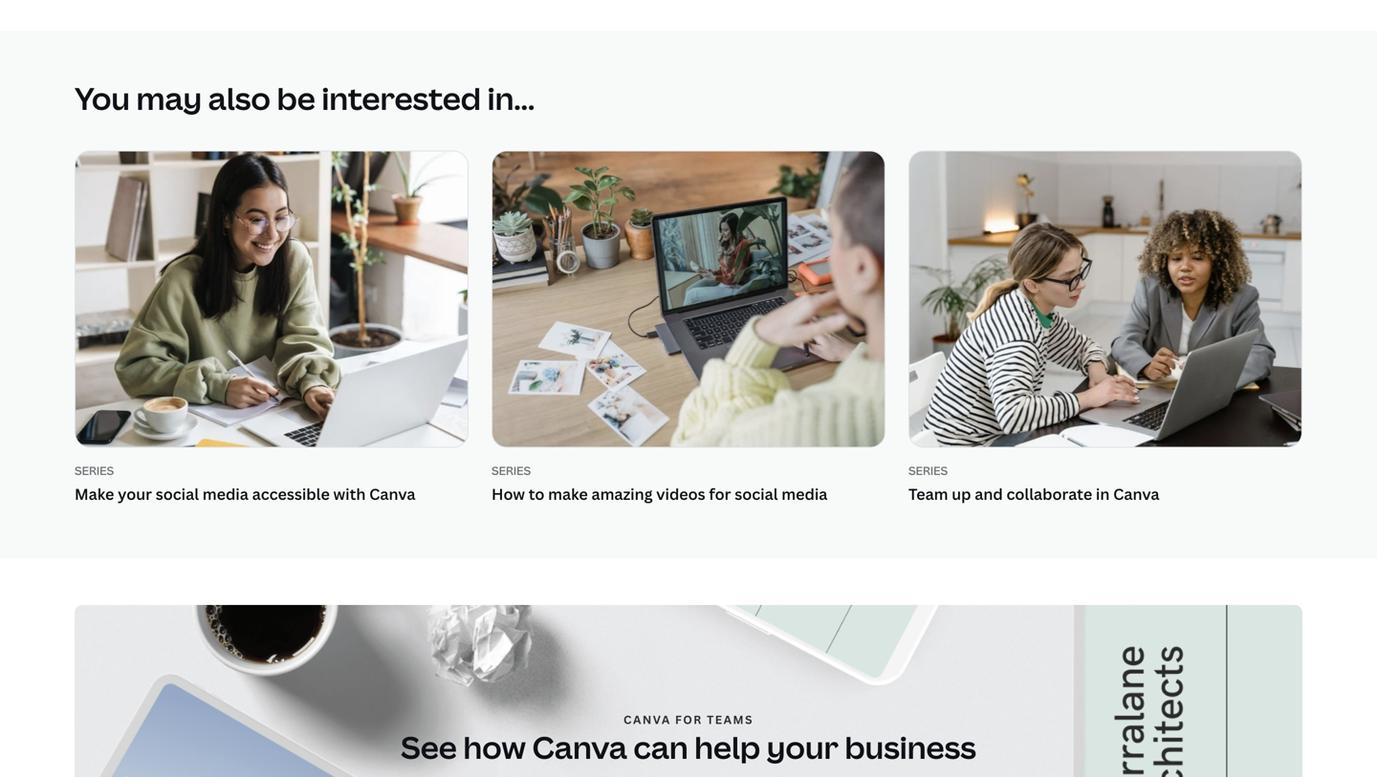 Task type: vqa. For each thing, say whether or not it's contained in the screenshot.
"You may also be interested in..."
yes



Task type: describe. For each thing, give the bounding box(es) containing it.
with
[[333, 484, 366, 505]]

be
[[277, 78, 315, 119]]

canva inside the series make your social media accessible with canva
[[369, 484, 416, 505]]

can
[[634, 727, 688, 768]]

also
[[208, 78, 271, 119]]

and
[[975, 484, 1003, 505]]

make
[[75, 484, 114, 505]]

series for how
[[492, 463, 531, 479]]

for inside series how to make amazing videos for social media
[[709, 484, 731, 505]]

series make your social media accessible with canva
[[75, 463, 416, 505]]

series for team
[[909, 463, 948, 479]]

business
[[845, 727, 976, 768]]

canva left the teams
[[624, 712, 671, 728]]

how
[[492, 484, 525, 505]]

canva left can
[[532, 727, 627, 768]]

help
[[694, 727, 760, 768]]

how
[[463, 727, 526, 768]]

your inside the series make your social media accessible with canva
[[118, 484, 152, 505]]

series for make
[[75, 463, 114, 479]]

amazing
[[591, 484, 653, 505]]



Task type: locate. For each thing, give the bounding box(es) containing it.
series up make at the left
[[75, 463, 114, 479]]

social right make at the left
[[156, 484, 199, 505]]

series up team
[[909, 463, 948, 479]]

social
[[156, 484, 199, 505], [735, 484, 778, 505]]

series
[[75, 463, 114, 479], [492, 463, 531, 479], [909, 463, 948, 479]]

canva right with
[[369, 484, 416, 505]]

you may also be interested in...
[[75, 78, 535, 119]]

2 social from the left
[[735, 484, 778, 505]]

social right videos
[[735, 484, 778, 505]]

canva
[[369, 484, 416, 505], [1113, 484, 1160, 505], [624, 712, 671, 728], [532, 727, 627, 768]]

0 horizontal spatial social
[[156, 484, 199, 505]]

1 horizontal spatial for
[[709, 484, 731, 505]]

series up "how"
[[492, 463, 531, 479]]

for right videos
[[709, 484, 731, 505]]

make
[[548, 484, 588, 505]]

media inside the series make your social media accessible with canva
[[202, 484, 249, 505]]

series team up and collaborate in canva
[[909, 463, 1160, 505]]

social inside the series make your social media accessible with canva
[[156, 484, 199, 505]]

interested
[[322, 78, 481, 119]]

up
[[952, 484, 971, 505]]

0 horizontal spatial for
[[675, 712, 703, 728]]

0 horizontal spatial your
[[118, 484, 152, 505]]

your inside canva for teams see how canva can help your business
[[767, 727, 839, 768]]

in
[[1096, 484, 1110, 505]]

in...
[[487, 78, 535, 119]]

for
[[709, 484, 731, 505], [675, 712, 703, 728]]

social inside series how to make amazing videos for social media
[[735, 484, 778, 505]]

your
[[118, 484, 152, 505], [767, 727, 839, 768]]

media inside series how to make amazing videos for social media
[[782, 484, 828, 505]]

accessible
[[252, 484, 330, 505]]

your right help
[[767, 727, 839, 768]]

canva right in
[[1113, 484, 1160, 505]]

0 vertical spatial your
[[118, 484, 152, 505]]

0 horizontal spatial series
[[75, 463, 114, 479]]

1 social from the left
[[156, 484, 199, 505]]

may
[[136, 78, 202, 119]]

for left the teams
[[675, 712, 703, 728]]

1 horizontal spatial social
[[735, 484, 778, 505]]

1 media from the left
[[202, 484, 249, 505]]

1 vertical spatial your
[[767, 727, 839, 768]]

series inside series how to make amazing videos for social media
[[492, 463, 531, 479]]

1 series from the left
[[75, 463, 114, 479]]

0 horizontal spatial media
[[202, 484, 249, 505]]

for inside canva for teams see how canva can help your business
[[675, 712, 703, 728]]

videos
[[656, 484, 705, 505]]

2 horizontal spatial series
[[909, 463, 948, 479]]

teams
[[707, 712, 754, 728]]

your right make at the left
[[118, 484, 152, 505]]

2 media from the left
[[782, 484, 828, 505]]

1 vertical spatial for
[[675, 712, 703, 728]]

media
[[202, 484, 249, 505], [782, 484, 828, 505]]

to
[[529, 484, 545, 505]]

3 series from the left
[[909, 463, 948, 479]]

2 series from the left
[[492, 463, 531, 479]]

0 vertical spatial for
[[709, 484, 731, 505]]

series inside series team up and collaborate in canva
[[909, 463, 948, 479]]

1 horizontal spatial your
[[767, 727, 839, 768]]

team
[[909, 484, 948, 505]]

1 horizontal spatial series
[[492, 463, 531, 479]]

you
[[75, 78, 130, 119]]

canva for teams see how canva can help your business
[[401, 712, 976, 768]]

collaborate
[[1007, 484, 1092, 505]]

series how to make amazing videos for social media
[[492, 463, 828, 505]]

see
[[401, 727, 457, 768]]

canva inside series team up and collaborate in canva
[[1113, 484, 1160, 505]]

1 horizontal spatial media
[[782, 484, 828, 505]]

series inside the series make your social media accessible with canva
[[75, 463, 114, 479]]



